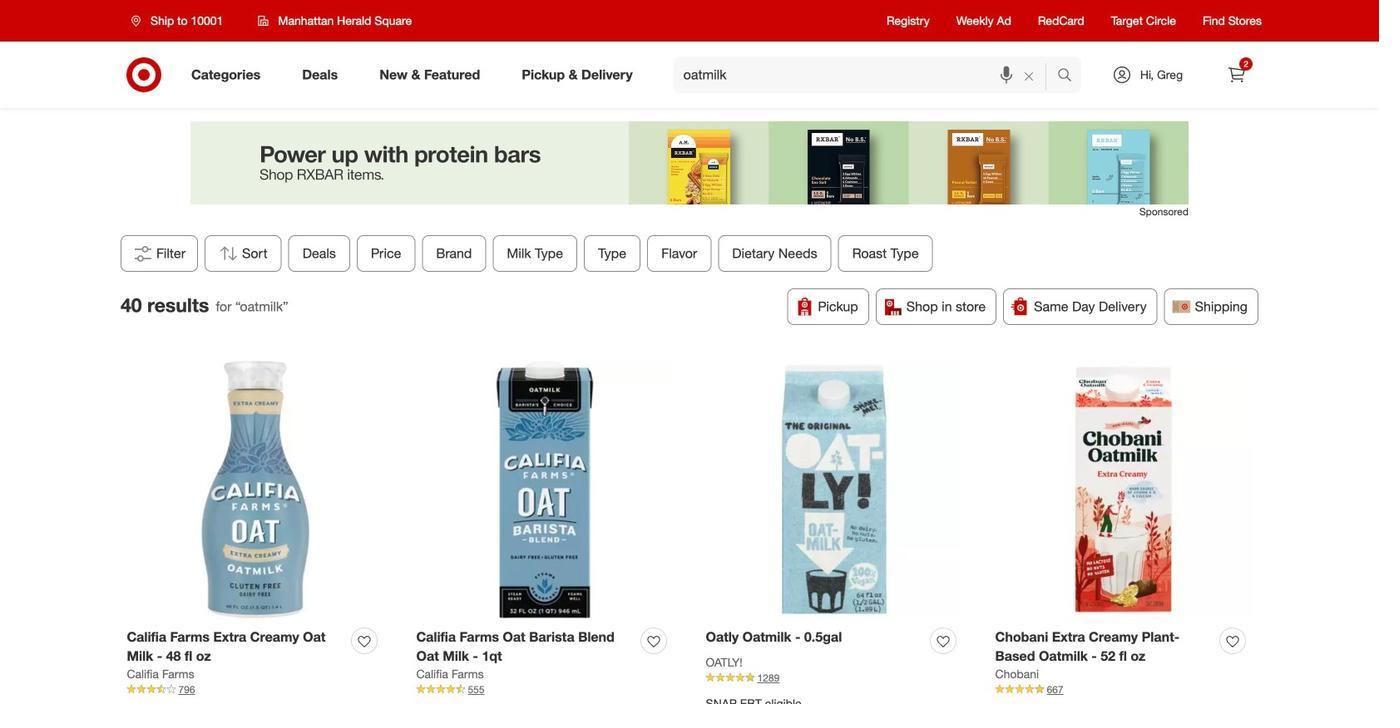 Task type: locate. For each thing, give the bounding box(es) containing it.
califia farms oat barista blend oat milk - 1qt image
[[416, 362, 673, 619], [416, 362, 673, 619]]

chobani extra creamy plant-based oatmilk  - 52 fl oz image
[[995, 362, 1253, 619], [995, 362, 1253, 619]]

califia farms extra creamy oat milk - 48 fl oz image
[[127, 362, 384, 619], [127, 362, 384, 619]]

oatly oatmilk - 0.5gal image
[[706, 362, 963, 619], [706, 362, 963, 619]]



Task type: vqa. For each thing, say whether or not it's contained in the screenshot.
Shipping in the top left of the page
no



Task type: describe. For each thing, give the bounding box(es) containing it.
What can we help you find? suggestions appear below search field
[[674, 57, 1062, 93]]

advertisement element
[[191, 121, 1189, 205]]



